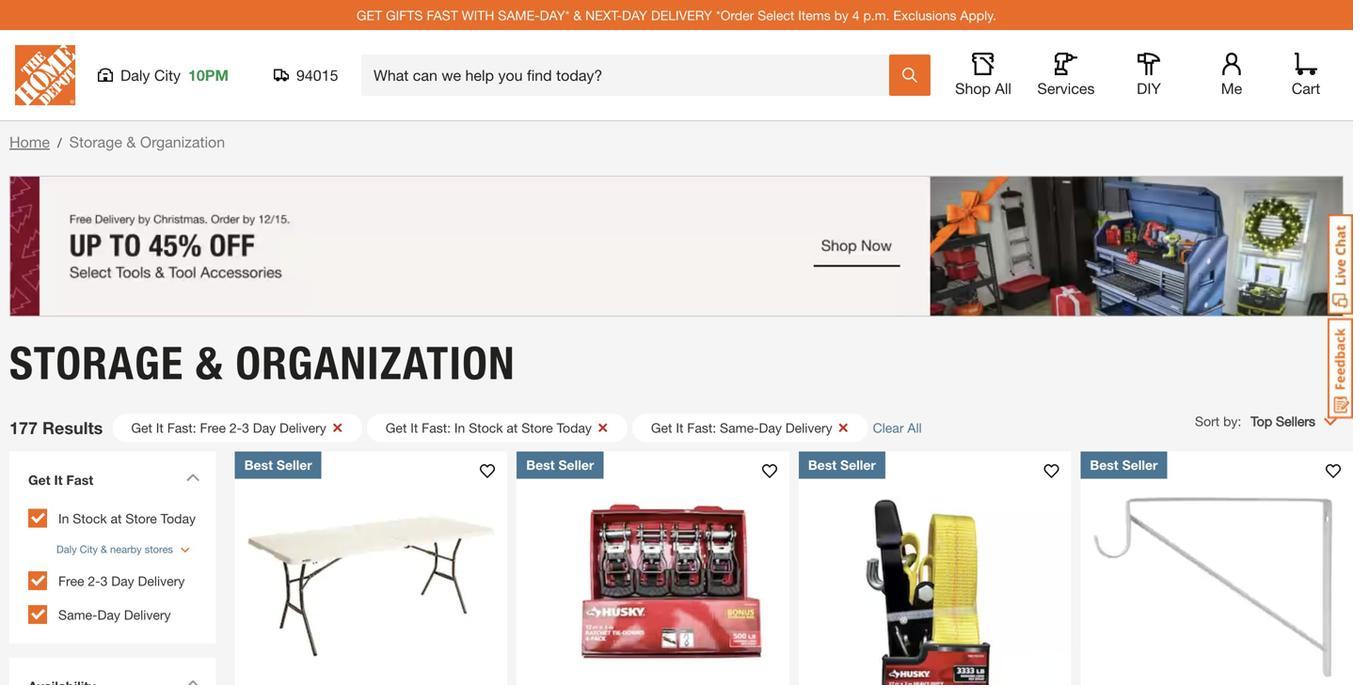 Task type: locate. For each thing, give the bounding box(es) containing it.
fast: for same-
[[687, 420, 716, 436]]

3 best from the left
[[808, 458, 837, 473]]

4 best from the left
[[1090, 458, 1119, 473]]

1 caret icon image from the top
[[186, 474, 200, 482]]

seller for 27 ft. x 2 in. heavy-duty ratchet tie-down strap with j hook image
[[840, 458, 876, 473]]

0 horizontal spatial 2-
[[88, 574, 100, 589]]

free
[[200, 420, 226, 436], [58, 574, 84, 589]]

caret icon image inside get it fast link
[[186, 474, 200, 482]]

2 horizontal spatial fast:
[[687, 420, 716, 436]]

free down daly city & nearby stores
[[58, 574, 84, 589]]

177
[[9, 418, 38, 438]]

diy
[[1137, 80, 1161, 97]]

1 horizontal spatial fast:
[[422, 420, 451, 436]]

sellers
[[1276, 414, 1316, 429]]

it
[[156, 420, 164, 436], [410, 420, 418, 436], [676, 420, 684, 436], [54, 473, 63, 488]]

city left 10pm
[[154, 66, 181, 84]]

2- inside button
[[229, 420, 242, 436]]

seller for white heavy-duty shelf bracket and rod support image
[[1122, 458, 1158, 473]]

it inside "button"
[[676, 420, 684, 436]]

0 vertical spatial daly
[[120, 66, 150, 84]]

day inside get it fast: free 2-3 day delivery button
[[253, 420, 276, 436]]

3 down storage & organization
[[242, 420, 249, 436]]

day inside get it fast: same-day delivery "button"
[[759, 420, 782, 436]]

1 horizontal spatial all
[[995, 80, 1011, 97]]

get it fast: free 2-3 day delivery button
[[112, 414, 362, 443]]

3 best seller from the left
[[808, 458, 876, 473]]

best seller
[[244, 458, 312, 473], [526, 458, 594, 473], [808, 458, 876, 473], [1090, 458, 1158, 473]]

0 vertical spatial 3
[[242, 420, 249, 436]]

get it fast: in stock at store today button
[[367, 414, 628, 443]]

0 vertical spatial in
[[454, 420, 465, 436]]

*order
[[716, 7, 754, 23]]

fast: inside button
[[422, 420, 451, 436]]

0 vertical spatial same-
[[720, 420, 759, 436]]

it inside button
[[410, 420, 418, 436]]

diy button
[[1119, 53, 1179, 98]]

1 horizontal spatial same-
[[720, 420, 759, 436]]

2 best from the left
[[526, 458, 555, 473]]

& right day*
[[573, 7, 582, 23]]

1 vertical spatial free
[[58, 574, 84, 589]]

1 horizontal spatial daly
[[120, 66, 150, 84]]

organization
[[140, 133, 225, 151], [236, 336, 515, 391]]

/
[[57, 135, 62, 151]]

it inside button
[[156, 420, 164, 436]]

0 horizontal spatial at
[[111, 511, 122, 527]]

clear all button
[[873, 419, 936, 438]]

daly up home / storage & organization at top left
[[120, 66, 150, 84]]

2- down daly city & nearby stores
[[88, 574, 100, 589]]

feedback link image
[[1328, 318, 1353, 420]]

same-day delivery
[[58, 608, 171, 623]]

1 horizontal spatial at
[[507, 420, 518, 436]]

day
[[622, 7, 647, 23]]

2 best seller from the left
[[526, 458, 594, 473]]

seller
[[277, 458, 312, 473], [558, 458, 594, 473], [840, 458, 876, 473], [1122, 458, 1158, 473]]

get
[[131, 420, 152, 436], [386, 420, 407, 436], [651, 420, 672, 436], [28, 473, 50, 488]]

delivery down "stores"
[[138, 574, 185, 589]]

apply.
[[960, 7, 997, 23]]

store
[[522, 420, 553, 436], [125, 511, 157, 527]]

0 vertical spatial city
[[154, 66, 181, 84]]

city for &
[[80, 544, 98, 556]]

&
[[573, 7, 582, 23], [126, 133, 136, 151], [196, 336, 224, 391], [101, 544, 107, 556]]

best for 27 ft. x 2 in. heavy-duty ratchet tie-down strap with j hook image
[[808, 458, 837, 473]]

0 vertical spatial store
[[522, 420, 553, 436]]

1 best seller from the left
[[244, 458, 312, 473]]

get gifts fast with same-day* & next-day delivery *order select items by 4 p.m. exclusions apply.
[[357, 7, 997, 23]]

same-
[[720, 420, 759, 436], [58, 608, 97, 623]]

1 horizontal spatial today
[[557, 420, 592, 436]]

2 caret icon image from the top
[[186, 680, 200, 686]]

with
[[462, 7, 494, 23]]

all right clear
[[907, 420, 922, 436]]

2 seller from the left
[[558, 458, 594, 473]]

services
[[1037, 80, 1095, 97]]

1 horizontal spatial 2-
[[229, 420, 242, 436]]

2 fast: from the left
[[422, 420, 451, 436]]

all right shop
[[995, 80, 1011, 97]]

get it fast
[[28, 473, 93, 488]]

1 vertical spatial at
[[111, 511, 122, 527]]

daly
[[120, 66, 150, 84], [56, 544, 77, 556]]

best seller for 27 ft. x 2 in. heavy-duty ratchet tie-down strap with j hook image
[[808, 458, 876, 473]]

at
[[507, 420, 518, 436], [111, 511, 122, 527]]

1 seller from the left
[[277, 458, 312, 473]]

daly left nearby
[[56, 544, 77, 556]]

today
[[557, 420, 592, 436], [161, 511, 196, 527]]

caret icon image
[[186, 474, 200, 482], [186, 680, 200, 686]]

1 best from the left
[[244, 458, 273, 473]]

0 vertical spatial stock
[[469, 420, 503, 436]]

0 horizontal spatial same-
[[58, 608, 97, 623]]

0 horizontal spatial all
[[907, 420, 922, 436]]

1 vertical spatial 3
[[100, 574, 108, 589]]

1 vertical spatial daly
[[56, 544, 77, 556]]

0 horizontal spatial fast:
[[167, 420, 196, 436]]

0 vertical spatial at
[[507, 420, 518, 436]]

27 ft. x 2 in. heavy-duty ratchet tie-down strap with j hook image
[[799, 452, 1071, 686]]

1 fast: from the left
[[167, 420, 196, 436]]

& left nearby
[[101, 544, 107, 556]]

fast
[[66, 473, 93, 488]]

best seller for 12 ft. x 1 in. ratchet tie-down straps with s-hook (4-pack) image
[[526, 458, 594, 473]]

0 horizontal spatial store
[[125, 511, 157, 527]]

get inside "button"
[[651, 420, 672, 436]]

get it fast: free 2-3 day delivery
[[131, 420, 326, 436]]

it for get it fast: free 2-3 day delivery
[[156, 420, 164, 436]]

2- down storage & organization
[[229, 420, 242, 436]]

1 horizontal spatial city
[[154, 66, 181, 84]]

fast:
[[167, 420, 196, 436], [422, 420, 451, 436], [687, 420, 716, 436]]

cart link
[[1285, 53, 1327, 98]]

1 vertical spatial storage
[[9, 336, 184, 391]]

in stock at store today link
[[58, 511, 196, 527]]

2-
[[229, 420, 242, 436], [88, 574, 100, 589]]

0 vertical spatial free
[[200, 420, 226, 436]]

items
[[798, 7, 831, 23]]

exclusions
[[893, 7, 957, 23]]

sort by: top sellers
[[1195, 414, 1316, 429]]

same-
[[498, 7, 540, 23]]

1 vertical spatial caret icon image
[[186, 680, 200, 686]]

select
[[758, 7, 795, 23]]

delivery down storage & organization
[[279, 420, 326, 436]]

3 seller from the left
[[840, 458, 876, 473]]

city
[[154, 66, 181, 84], [80, 544, 98, 556]]

p.m.
[[863, 7, 890, 23]]

4 best seller from the left
[[1090, 458, 1158, 473]]

daly city 10pm
[[120, 66, 229, 84]]

0 vertical spatial storage
[[69, 133, 122, 151]]

get it fast: same-day delivery
[[651, 420, 832, 436]]

store inside button
[[522, 420, 553, 436]]

0 horizontal spatial in
[[58, 511, 69, 527]]

0 horizontal spatial organization
[[140, 133, 225, 151]]

0 vertical spatial caret icon image
[[186, 474, 200, 482]]

1 horizontal spatial free
[[200, 420, 226, 436]]

6 ft. fold-in-half table: almond image
[[235, 452, 507, 686]]

1 horizontal spatial 3
[[242, 420, 249, 436]]

same- inside "button"
[[720, 420, 759, 436]]

fast: inside button
[[167, 420, 196, 436]]

What can we help you find today? search field
[[374, 56, 888, 95]]

get for get it fast: in stock at store today
[[386, 420, 407, 436]]

storage
[[69, 133, 122, 151], [9, 336, 184, 391]]

0 vertical spatial 2-
[[229, 420, 242, 436]]

& right /
[[126, 133, 136, 151]]

1 vertical spatial organization
[[236, 336, 515, 391]]

1 vertical spatial all
[[907, 420, 922, 436]]

daly for daly city & nearby stores
[[56, 544, 77, 556]]

the home depot logo image
[[15, 45, 75, 105]]

free 2-3 day delivery link
[[58, 574, 185, 589]]

free down storage & organization
[[200, 420, 226, 436]]

delivery left clear
[[786, 420, 832, 436]]

0 vertical spatial all
[[995, 80, 1011, 97]]

shop all button
[[953, 53, 1013, 98]]

1 horizontal spatial stock
[[469, 420, 503, 436]]

1 vertical spatial same-
[[58, 608, 97, 623]]

me
[[1221, 80, 1242, 97]]

get inside button
[[131, 420, 152, 436]]

stock
[[469, 420, 503, 436], [73, 511, 107, 527]]

0 vertical spatial today
[[557, 420, 592, 436]]

sponsored banner image
[[9, 176, 1344, 317]]

1 vertical spatial stock
[[73, 511, 107, 527]]

me button
[[1202, 53, 1262, 98]]

best
[[244, 458, 273, 473], [526, 458, 555, 473], [808, 458, 837, 473], [1090, 458, 1119, 473]]

day
[[253, 420, 276, 436], [759, 420, 782, 436], [111, 574, 134, 589], [97, 608, 120, 623]]

home link
[[9, 133, 50, 151]]

seller for 12 ft. x 1 in. ratchet tie-down straps with s-hook (4-pack) image
[[558, 458, 594, 473]]

3 fast: from the left
[[687, 420, 716, 436]]

all
[[995, 80, 1011, 97], [907, 420, 922, 436]]

it for get it fast: in stock at store today
[[410, 420, 418, 436]]

0 horizontal spatial today
[[161, 511, 196, 527]]

delivery
[[279, 420, 326, 436], [786, 420, 832, 436], [138, 574, 185, 589], [124, 608, 171, 623]]

0 horizontal spatial daly
[[56, 544, 77, 556]]

in
[[454, 420, 465, 436], [58, 511, 69, 527]]

4 seller from the left
[[1122, 458, 1158, 473]]

0 horizontal spatial stock
[[73, 511, 107, 527]]

best seller for white heavy-duty shelf bracket and rod support image
[[1090, 458, 1158, 473]]

0 horizontal spatial free
[[58, 574, 84, 589]]

1 horizontal spatial store
[[522, 420, 553, 436]]

1 horizontal spatial in
[[454, 420, 465, 436]]

today inside button
[[557, 420, 592, 436]]

all for clear all
[[907, 420, 922, 436]]

1 vertical spatial 2-
[[88, 574, 100, 589]]

get inside button
[[386, 420, 407, 436]]

get it fast: in stock at store today
[[386, 420, 592, 436]]

day*
[[540, 7, 570, 23]]

1 vertical spatial city
[[80, 544, 98, 556]]

storage up results
[[9, 336, 184, 391]]

storage right /
[[69, 133, 122, 151]]

home / storage & organization
[[9, 133, 225, 151]]

city left nearby
[[80, 544, 98, 556]]

3
[[242, 420, 249, 436], [100, 574, 108, 589]]

fast: inside "button"
[[687, 420, 716, 436]]

get
[[357, 7, 382, 23]]

0 vertical spatial organization
[[140, 133, 225, 151]]

3 down daly city & nearby stores
[[100, 574, 108, 589]]

0 horizontal spatial city
[[80, 544, 98, 556]]



Task type: vqa. For each thing, say whether or not it's contained in the screenshot.
thd logo
no



Task type: describe. For each thing, give the bounding box(es) containing it.
nearby
[[110, 544, 142, 556]]

get for get it fast: free 2-3 day delivery
[[131, 420, 152, 436]]

same-day delivery link
[[58, 608, 171, 623]]

city for 10pm
[[154, 66, 181, 84]]

clear
[[873, 420, 904, 436]]

storage & organization
[[9, 336, 515, 391]]

1 horizontal spatial organization
[[236, 336, 515, 391]]

it for get it fast
[[54, 473, 63, 488]]

94015 button
[[274, 66, 339, 85]]

best for white heavy-duty shelf bracket and rod support image
[[1090, 458, 1119, 473]]

in inside button
[[454, 420, 465, 436]]

4
[[852, 7, 860, 23]]

all for shop all
[[995, 80, 1011, 97]]

services button
[[1036, 53, 1096, 98]]

home
[[9, 133, 50, 151]]

by
[[834, 7, 849, 23]]

1 vertical spatial today
[[161, 511, 196, 527]]

get it fast link
[[19, 461, 207, 505]]

shop
[[955, 80, 991, 97]]

best for 6 ft. fold-in-half table: almond image
[[244, 458, 273, 473]]

best for 12 ft. x 1 in. ratchet tie-down straps with s-hook (4-pack) image
[[526, 458, 555, 473]]

at inside button
[[507, 420, 518, 436]]

live chat image
[[1328, 215, 1353, 315]]

in stock at store today
[[58, 511, 196, 527]]

94015
[[296, 66, 338, 84]]

white heavy-duty shelf bracket and rod support image
[[1081, 452, 1353, 686]]

10pm
[[188, 66, 229, 84]]

1 vertical spatial in
[[58, 511, 69, 527]]

& up the get it fast: free 2-3 day delivery
[[196, 336, 224, 391]]

fast
[[427, 7, 458, 23]]

fast: for free
[[167, 420, 196, 436]]

get for get it fast
[[28, 473, 50, 488]]

free inside get it fast: free 2-3 day delivery button
[[200, 420, 226, 436]]

by:
[[1223, 414, 1241, 429]]

stock inside get it fast: in stock at store today button
[[469, 420, 503, 436]]

it for get it fast: same-day delivery
[[676, 420, 684, 436]]

best seller for 6 ft. fold-in-half table: almond image
[[244, 458, 312, 473]]

delivery
[[651, 7, 712, 23]]

177 results
[[9, 418, 103, 438]]

gifts
[[386, 7, 423, 23]]

delivery inside "button"
[[786, 420, 832, 436]]

next-
[[585, 7, 622, 23]]

daly for daly city 10pm
[[120, 66, 150, 84]]

get for get it fast: same-day delivery
[[651, 420, 672, 436]]

results
[[42, 418, 103, 438]]

shop all
[[955, 80, 1011, 97]]

delivery inside button
[[279, 420, 326, 436]]

clear all
[[873, 420, 922, 436]]

stores
[[145, 544, 173, 556]]

fast: for in
[[422, 420, 451, 436]]

sort
[[1195, 414, 1220, 429]]

1 vertical spatial store
[[125, 511, 157, 527]]

get it fast: same-day delivery button
[[632, 414, 868, 443]]

0 horizontal spatial 3
[[100, 574, 108, 589]]

3 inside button
[[242, 420, 249, 436]]

cart
[[1292, 80, 1320, 97]]

delivery down free 2-3 day delivery link
[[124, 608, 171, 623]]

seller for 6 ft. fold-in-half table: almond image
[[277, 458, 312, 473]]

12 ft. x 1 in. ratchet tie-down straps with s-hook (4-pack) image
[[517, 452, 789, 686]]

top
[[1251, 414, 1272, 429]]

daly city & nearby stores
[[56, 544, 173, 556]]

free 2-3 day delivery
[[58, 574, 185, 589]]



